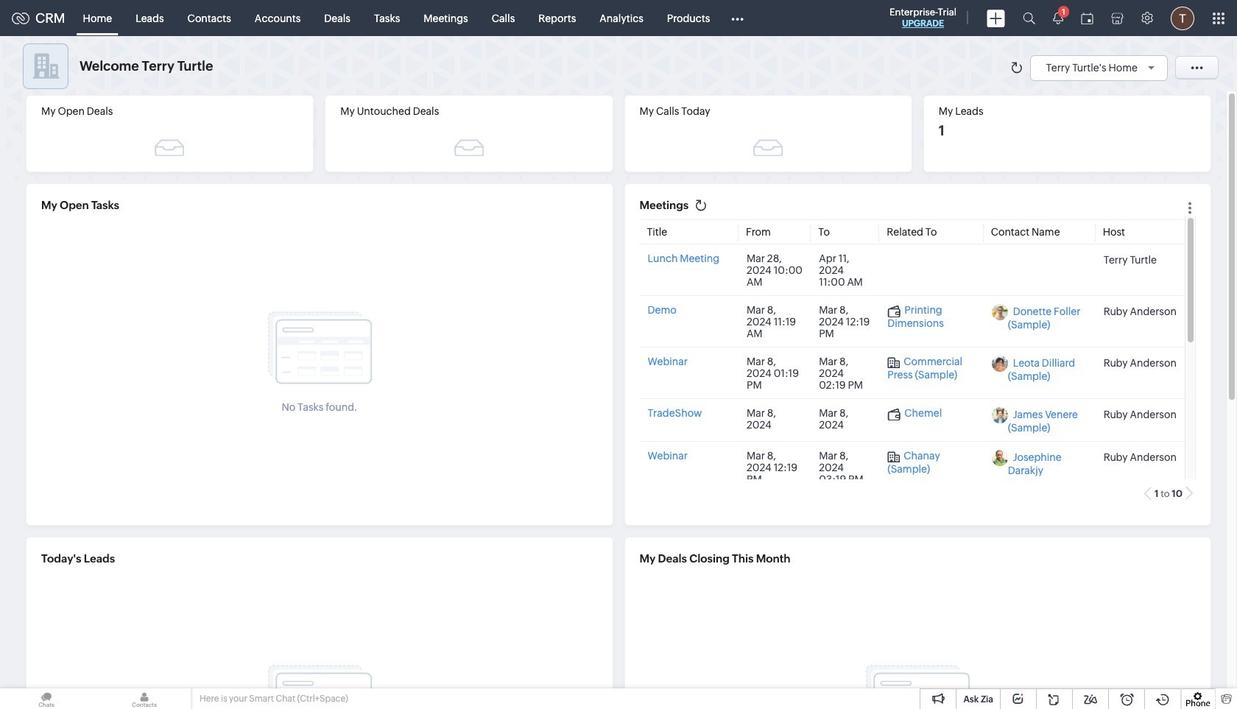 Task type: vqa. For each thing, say whether or not it's contained in the screenshot.
Previous Record image
no



Task type: describe. For each thing, give the bounding box(es) containing it.
search image
[[1023, 12, 1036, 24]]

profile image
[[1172, 6, 1195, 30]]

search element
[[1015, 0, 1045, 36]]

logo image
[[12, 12, 29, 24]]

create menu image
[[987, 9, 1006, 27]]

signals element
[[1045, 0, 1073, 36]]

create menu element
[[978, 0, 1015, 36]]



Task type: locate. For each thing, give the bounding box(es) containing it.
calendar image
[[1082, 12, 1094, 24]]

chats image
[[0, 689, 93, 710]]

profile element
[[1163, 0, 1204, 36]]

contacts image
[[98, 689, 191, 710]]

Other Modules field
[[722, 6, 754, 30]]



